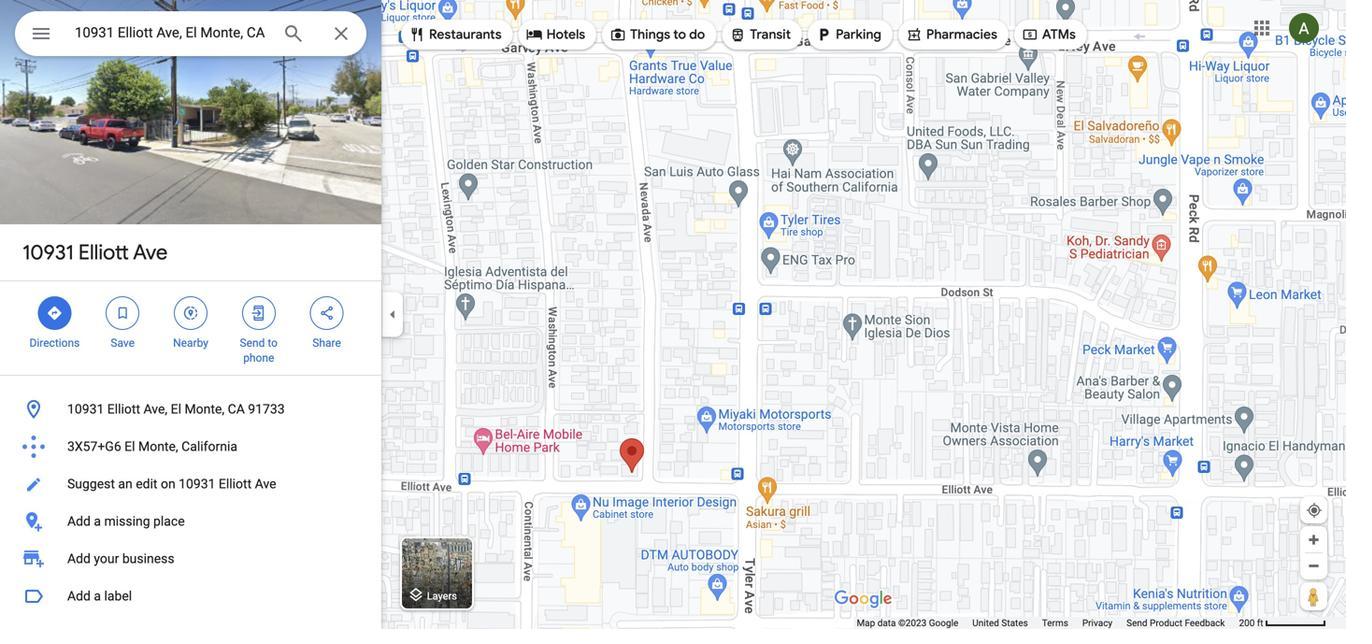 Task type: vqa. For each thing, say whether or not it's contained in the screenshot.
"REVIEW"
no



Task type: describe. For each thing, give the bounding box(es) containing it.
 pharmacies
[[906, 24, 998, 45]]


[[1022, 24, 1039, 45]]

save
[[111, 337, 135, 350]]

parking
[[836, 26, 882, 43]]

add for add a label
[[67, 589, 91, 604]]

0 horizontal spatial ave
[[133, 239, 168, 266]]

200 ft button
[[1239, 618, 1327, 629]]

add a label
[[67, 589, 132, 604]]

data
[[878, 618, 896, 629]]

transit
[[750, 26, 791, 43]]


[[610, 24, 627, 45]]


[[250, 303, 267, 324]]

an
[[118, 476, 133, 492]]

 atms
[[1022, 24, 1076, 45]]

 hotels
[[526, 24, 585, 45]]

directions
[[29, 337, 80, 350]]

3x57+g6
[[67, 439, 121, 454]]

california
[[181, 439, 237, 454]]

10931 for 10931 elliott ave
[[22, 239, 74, 266]]

a for missing
[[94, 514, 101, 529]]

business
[[122, 551, 174, 567]]

send for send to phone
[[240, 337, 265, 350]]


[[114, 303, 131, 324]]

do
[[689, 26, 705, 43]]

3x57+g6 el monte, california
[[67, 439, 237, 454]]

 transit
[[730, 24, 791, 45]]

10931 Elliott Ave, El Monte, CA 91733 field
[[15, 11, 367, 56]]

ca
[[228, 402, 245, 417]]

show street view coverage image
[[1301, 582, 1328, 611]]

suggest an edit on 10931 elliott ave button
[[0, 466, 381, 503]]

actions for 10931 elliott ave region
[[0, 281, 381, 375]]

to inside  things to do
[[673, 26, 686, 43]]

states
[[1002, 618, 1028, 629]]

0 horizontal spatial monte,
[[138, 439, 178, 454]]

united states button
[[973, 617, 1028, 629]]

footer inside google maps element
[[857, 617, 1239, 629]]

 things to do
[[610, 24, 705, 45]]

91733
[[248, 402, 285, 417]]

suggest
[[67, 476, 115, 492]]

add a label button
[[0, 578, 381, 615]]

elliott for ave,
[[107, 402, 140, 417]]

nearby
[[173, 337, 208, 350]]

share
[[313, 337, 341, 350]]

send for send product feedback
[[1127, 618, 1148, 629]]

send product feedback button
[[1127, 617, 1225, 629]]

your
[[94, 551, 119, 567]]

restaurants
[[429, 26, 502, 43]]

to inside send to phone
[[268, 337, 278, 350]]

on
[[161, 476, 175, 492]]

zoom in image
[[1307, 533, 1321, 547]]

phone
[[243, 352, 274, 365]]

edit
[[136, 476, 158, 492]]

0 horizontal spatial el
[[124, 439, 135, 454]]

hotels
[[547, 26, 585, 43]]

atms
[[1042, 26, 1076, 43]]

map
[[857, 618, 875, 629]]

10931 elliott ave, el monte, ca 91733
[[67, 402, 285, 417]]

zoom out image
[[1307, 559, 1321, 573]]

privacy
[[1083, 618, 1113, 629]]

200 ft
[[1239, 618, 1264, 629]]

collapse side panel image
[[382, 304, 403, 325]]

add for add your business
[[67, 551, 91, 567]]

ft
[[1257, 618, 1264, 629]]



Task type: locate. For each thing, give the bounding box(es) containing it.

[[730, 24, 746, 45]]

monte,
[[185, 402, 225, 417], [138, 439, 178, 454]]

ave up actions for 10931 elliott ave region at the left of the page
[[133, 239, 168, 266]]


[[409, 24, 425, 45]]

add your business
[[67, 551, 174, 567]]

2 vertical spatial 10931
[[179, 476, 215, 492]]

to up phone
[[268, 337, 278, 350]]

 button
[[15, 11, 67, 60]]

1 vertical spatial monte,
[[138, 439, 178, 454]]

footer
[[857, 617, 1239, 629]]

google maps element
[[0, 0, 1346, 629]]

terms button
[[1042, 617, 1069, 629]]

1 vertical spatial send
[[1127, 618, 1148, 629]]

10931 elliott ave
[[22, 239, 168, 266]]

place
[[153, 514, 185, 529]]

1 vertical spatial ave
[[255, 476, 276, 492]]

add left label
[[67, 589, 91, 604]]

add a missing place
[[67, 514, 185, 529]]

elliott
[[78, 239, 129, 266], [107, 402, 140, 417], [219, 476, 252, 492]]

0 horizontal spatial send
[[240, 337, 265, 350]]

map data ©2023 google
[[857, 618, 959, 629]]

terms
[[1042, 618, 1069, 629]]

send left product
[[1127, 618, 1148, 629]]

add left 'your'
[[67, 551, 91, 567]]

2 add from the top
[[67, 551, 91, 567]]

1 vertical spatial 10931
[[67, 402, 104, 417]]

add
[[67, 514, 91, 529], [67, 551, 91, 567], [67, 589, 91, 604]]

elliott left "ave,"
[[107, 402, 140, 417]]

a
[[94, 514, 101, 529], [94, 589, 101, 604]]

add inside button
[[67, 514, 91, 529]]

2 a from the top
[[94, 589, 101, 604]]


[[182, 303, 199, 324]]

label
[[104, 589, 132, 604]]

to
[[673, 26, 686, 43], [268, 337, 278, 350]]

3 add from the top
[[67, 589, 91, 604]]

a inside button
[[94, 589, 101, 604]]

1 vertical spatial add
[[67, 551, 91, 567]]

feedback
[[1185, 618, 1225, 629]]

add inside button
[[67, 589, 91, 604]]

0 vertical spatial 10931
[[22, 239, 74, 266]]

1 vertical spatial elliott
[[107, 402, 140, 417]]

10931 for 10931 elliott ave, el monte, ca 91733
[[67, 402, 104, 417]]

©2023
[[898, 618, 927, 629]]

1 vertical spatial a
[[94, 589, 101, 604]]

10931 up 
[[22, 239, 74, 266]]

ave
[[133, 239, 168, 266], [255, 476, 276, 492]]

0 vertical spatial send
[[240, 337, 265, 350]]

1 vertical spatial el
[[124, 439, 135, 454]]

pharmacies
[[927, 26, 998, 43]]

add a missing place button
[[0, 503, 381, 540]]

ave inside button
[[255, 476, 276, 492]]

none field inside 10931 elliott ave, el monte, ca 91733 field
[[75, 22, 267, 44]]

10931
[[22, 239, 74, 266], [67, 402, 104, 417], [179, 476, 215, 492]]

10931 right 'on'
[[179, 476, 215, 492]]

2 vertical spatial add
[[67, 589, 91, 604]]

send inside send to phone
[[240, 337, 265, 350]]

ave,
[[144, 402, 168, 417]]

 search field
[[15, 11, 367, 60]]

elliott for ave
[[78, 239, 129, 266]]

1 add from the top
[[67, 514, 91, 529]]


[[906, 24, 923, 45]]

add for add a missing place
[[67, 514, 91, 529]]

layers
[[427, 590, 457, 602]]

0 vertical spatial elliott
[[78, 239, 129, 266]]

missing
[[104, 514, 150, 529]]

2 vertical spatial elliott
[[219, 476, 252, 492]]

send inside button
[[1127, 618, 1148, 629]]

el
[[171, 402, 181, 417], [124, 439, 135, 454]]

1 a from the top
[[94, 514, 101, 529]]

 parking
[[815, 24, 882, 45]]

elliott up 
[[78, 239, 129, 266]]

united states
[[973, 618, 1028, 629]]

ave down the 91733
[[255, 476, 276, 492]]

1 horizontal spatial send
[[1127, 618, 1148, 629]]

0 horizontal spatial to
[[268, 337, 278, 350]]

None field
[[75, 22, 267, 44]]

el right "ave,"
[[171, 402, 181, 417]]

product
[[1150, 618, 1183, 629]]

privacy button
[[1083, 617, 1113, 629]]

a left label
[[94, 589, 101, 604]]

1 horizontal spatial el
[[171, 402, 181, 417]]

monte, left ca
[[185, 402, 225, 417]]

send up phone
[[240, 337, 265, 350]]

 restaurants
[[409, 24, 502, 45]]

things
[[630, 26, 670, 43]]

united
[[973, 618, 999, 629]]

0 vertical spatial add
[[67, 514, 91, 529]]

200
[[1239, 618, 1255, 629]]

1 horizontal spatial ave
[[255, 476, 276, 492]]

1 horizontal spatial monte,
[[185, 402, 225, 417]]

monte, down "ave,"
[[138, 439, 178, 454]]

1 horizontal spatial to
[[673, 26, 686, 43]]


[[30, 20, 52, 47]]

el right 3x57+g6
[[124, 439, 135, 454]]

to left 'do'
[[673, 26, 686, 43]]

a inside button
[[94, 514, 101, 529]]

10931 up 3x57+g6
[[67, 402, 104, 417]]

elliott down california at the left of page
[[219, 476, 252, 492]]

0 vertical spatial a
[[94, 514, 101, 529]]

0 vertical spatial monte,
[[185, 402, 225, 417]]


[[526, 24, 543, 45]]

0 vertical spatial ave
[[133, 239, 168, 266]]

add down "suggest" on the left
[[67, 514, 91, 529]]

10931 elliott ave, el monte, ca 91733 button
[[0, 391, 381, 428]]

3x57+g6 el monte, california button
[[0, 428, 381, 466]]

elliott inside button
[[107, 402, 140, 417]]

google account: angela cha  
(angela.cha@adept.ai) image
[[1289, 13, 1319, 43]]


[[46, 303, 63, 324]]

1 vertical spatial to
[[268, 337, 278, 350]]

0 vertical spatial el
[[171, 402, 181, 417]]

a left missing
[[94, 514, 101, 529]]

send
[[240, 337, 265, 350], [1127, 618, 1148, 629]]


[[318, 303, 335, 324]]

a for label
[[94, 589, 101, 604]]

elliott inside button
[[219, 476, 252, 492]]

add your business link
[[0, 540, 381, 578]]

10931 elliott ave main content
[[0, 0, 381, 629]]

google
[[929, 618, 959, 629]]

10931 inside button
[[67, 402, 104, 417]]

send to phone
[[240, 337, 278, 365]]

suggest an edit on 10931 elliott ave
[[67, 476, 276, 492]]

footer containing map data ©2023 google
[[857, 617, 1239, 629]]

show your location image
[[1306, 502, 1323, 519]]

send product feedback
[[1127, 618, 1225, 629]]

10931 inside button
[[179, 476, 215, 492]]


[[815, 24, 832, 45]]

0 vertical spatial to
[[673, 26, 686, 43]]



